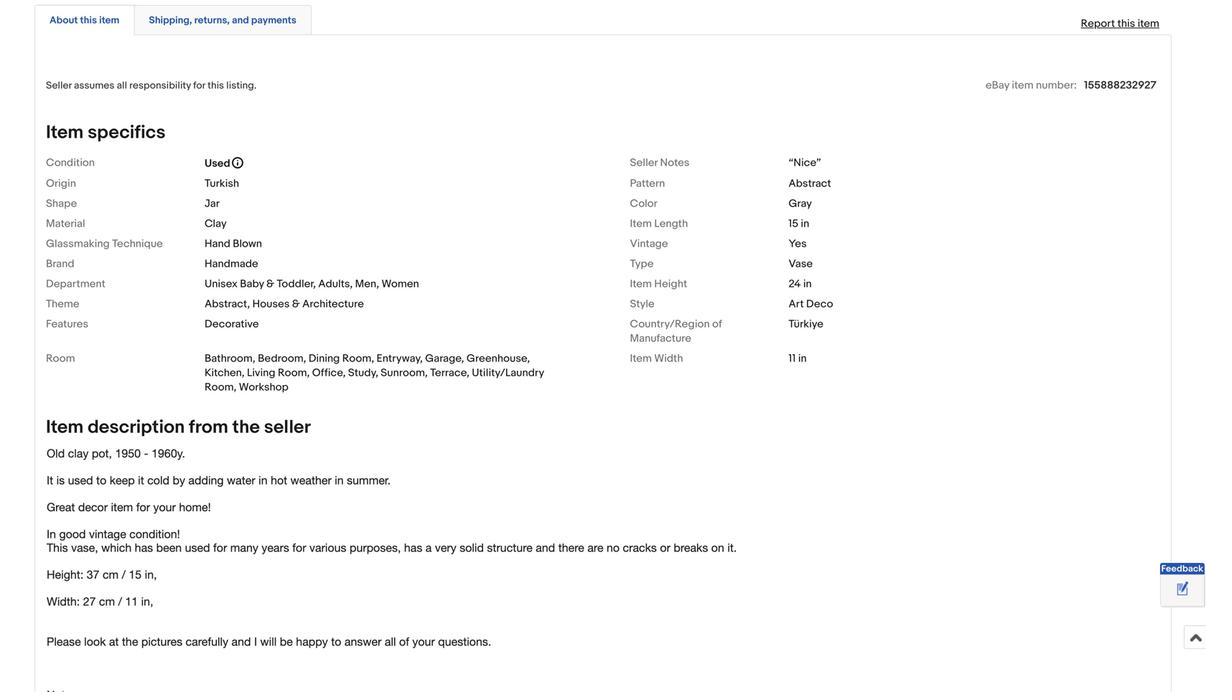 Task type: vqa. For each thing, say whether or not it's contained in the screenshot.
the bottommost with
no



Task type: locate. For each thing, give the bounding box(es) containing it.
this for about
[[80, 14, 97, 27]]

ebay item number: 155888232927
[[986, 79, 1156, 92]]

abstract
[[789, 177, 831, 190]]

shipping, returns, and payments
[[149, 14, 296, 27]]

report this item
[[1081, 17, 1159, 30]]

0 horizontal spatial this
[[80, 14, 97, 27]]

0 vertical spatial &
[[266, 278, 274, 291]]

1 horizontal spatial seller
[[630, 157, 658, 170]]

theme
[[46, 298, 79, 311]]

0 horizontal spatial &
[[266, 278, 274, 291]]

0 vertical spatial in
[[801, 218, 809, 231]]

0 horizontal spatial seller
[[46, 80, 72, 92]]

2 horizontal spatial this
[[1117, 17, 1135, 30]]

room
[[46, 353, 75, 365]]

this
[[80, 14, 97, 27], [1117, 17, 1135, 30], [208, 80, 224, 92]]

department
[[46, 278, 105, 291]]

seller up "pattern"
[[630, 157, 658, 170]]

item for about this item
[[99, 14, 119, 27]]

room, down bedroom,
[[278, 367, 310, 380]]

item for item description from the seller
[[46, 417, 84, 439]]

bathroom, bedroom, dining room, entryway, garage, greenhouse, kitchen, living room, office, study, sunroom, terrace, utility/laundry room, workshop
[[205, 353, 544, 394]]

deco
[[806, 298, 833, 311]]

terrace,
[[430, 367, 469, 380]]

item down color
[[630, 218, 652, 231]]

in right 15
[[801, 218, 809, 231]]

1 horizontal spatial this
[[208, 80, 224, 92]]

report this item link
[[1074, 10, 1167, 37]]

this right for
[[208, 80, 224, 92]]

report
[[1081, 17, 1115, 30]]

1 vertical spatial &
[[292, 298, 300, 311]]

seller for seller notes
[[630, 157, 658, 170]]

11 in
[[789, 353, 807, 365]]

2 horizontal spatial item
[[1138, 17, 1159, 30]]

in
[[801, 218, 809, 231], [803, 278, 812, 291], [798, 353, 807, 365]]

this inside "button"
[[80, 14, 97, 27]]

blown
[[233, 238, 262, 251]]

used
[[205, 157, 230, 170]]

item for item height
[[630, 278, 652, 291]]

the
[[232, 417, 260, 439]]

& down toddler,
[[292, 298, 300, 311]]

1 vertical spatial in
[[803, 278, 812, 291]]

brand
[[46, 258, 74, 271]]

room, up study,
[[342, 353, 374, 365]]

2 vertical spatial room,
[[205, 381, 236, 394]]

item down room
[[46, 417, 84, 439]]

payments
[[251, 14, 296, 27]]

origin
[[46, 177, 76, 190]]

item down type
[[630, 278, 652, 291]]

art
[[789, 298, 804, 311]]

item inside "button"
[[99, 14, 119, 27]]

length
[[654, 218, 688, 231]]

seller
[[46, 80, 72, 92], [630, 157, 658, 170]]

item up condition
[[46, 122, 84, 144]]

2 horizontal spatial room,
[[342, 353, 374, 365]]

unisex baby & toddler, adults, men, women
[[205, 278, 419, 291]]

of
[[712, 318, 722, 331]]

width
[[654, 353, 683, 365]]

0 vertical spatial seller
[[46, 80, 72, 92]]

in right the 11
[[798, 353, 807, 365]]

office,
[[312, 367, 346, 380]]

glassmaking
[[46, 238, 110, 251]]

0 vertical spatial room,
[[342, 353, 374, 365]]

turkish
[[205, 177, 239, 190]]

item
[[99, 14, 119, 27], [1138, 17, 1159, 30], [1012, 79, 1034, 92]]

and
[[232, 14, 249, 27]]

height
[[654, 278, 687, 291]]

15
[[789, 218, 798, 231]]

gray
[[789, 197, 812, 210]]

tab list containing about this item
[[34, 2, 1172, 35]]

in right "24"
[[803, 278, 812, 291]]

item right ebay on the top
[[1012, 79, 1034, 92]]

hand
[[205, 238, 230, 251]]

shipping,
[[149, 14, 192, 27]]

item right report
[[1138, 17, 1159, 30]]

& right baby
[[266, 278, 274, 291]]

24 in
[[789, 278, 812, 291]]

country/region of manufacture
[[630, 318, 722, 345]]

about
[[50, 14, 78, 27]]

room, down kitchen, on the left bottom
[[205, 381, 236, 394]]

item
[[46, 122, 84, 144], [630, 218, 652, 231], [630, 278, 652, 291], [630, 353, 652, 365], [46, 417, 84, 439]]

1 horizontal spatial &
[[292, 298, 300, 311]]

item right about
[[99, 14, 119, 27]]

this right report
[[1117, 17, 1135, 30]]

ebay
[[986, 79, 1009, 92]]

description
[[88, 417, 185, 439]]

decorative
[[205, 318, 259, 331]]

1 vertical spatial seller
[[630, 157, 658, 170]]

1 vertical spatial room,
[[278, 367, 310, 380]]

style
[[630, 298, 654, 311]]

tab list
[[34, 2, 1172, 35]]

bedroom,
[[258, 353, 306, 365]]

living
[[247, 367, 275, 380]]

0 horizontal spatial item
[[99, 14, 119, 27]]

returns,
[[194, 14, 230, 27]]

this right about
[[80, 14, 97, 27]]

vintage
[[630, 238, 668, 251]]

in for 15 in
[[801, 218, 809, 231]]

yes
[[789, 238, 807, 251]]

material
[[46, 218, 85, 231]]

item width
[[630, 353, 683, 365]]

jar
[[205, 197, 220, 210]]

item for item width
[[630, 353, 652, 365]]

room,
[[342, 353, 374, 365], [278, 367, 310, 380], [205, 381, 236, 394]]

seller left assumes
[[46, 80, 72, 92]]

item left width on the bottom right of page
[[630, 353, 652, 365]]

in for 11 in
[[798, 353, 807, 365]]

kitchen,
[[205, 367, 245, 380]]

seller for seller assumes all responsibility for this listing.
[[46, 80, 72, 92]]

2 vertical spatial in
[[798, 353, 807, 365]]

greenhouse,
[[467, 353, 530, 365]]

seller notes
[[630, 157, 690, 170]]



Task type: describe. For each thing, give the bounding box(es) containing it.
technique
[[112, 238, 163, 251]]

from
[[189, 417, 228, 439]]

unisex
[[205, 278, 238, 291]]

listing.
[[226, 80, 257, 92]]

item height
[[630, 278, 687, 291]]

glassmaking technique
[[46, 238, 163, 251]]

item for report this item
[[1138, 17, 1159, 30]]

assumes
[[74, 80, 114, 92]]

abstract, houses & architecture
[[205, 298, 364, 311]]

item specifics
[[46, 122, 165, 144]]

15 in
[[789, 218, 809, 231]]

1 horizontal spatial room,
[[278, 367, 310, 380]]

garage,
[[425, 353, 464, 365]]

country/region
[[630, 318, 710, 331]]

type
[[630, 258, 654, 271]]

entryway,
[[377, 353, 423, 365]]

color
[[630, 197, 657, 210]]

& for baby
[[266, 278, 274, 291]]

item for item specifics
[[46, 122, 84, 144]]

seller assumes all responsibility for this listing.
[[46, 80, 257, 92]]

& for houses
[[292, 298, 300, 311]]

specifics
[[88, 122, 165, 144]]

dining
[[309, 353, 340, 365]]

about this item button
[[50, 14, 119, 27]]

1 horizontal spatial item
[[1012, 79, 1034, 92]]

architecture
[[302, 298, 364, 311]]

hand blown
[[205, 238, 262, 251]]

adults,
[[318, 278, 353, 291]]

number:
[[1036, 79, 1077, 92]]

notes
[[660, 157, 690, 170]]

24
[[789, 278, 801, 291]]

0 horizontal spatial room,
[[205, 381, 236, 394]]

responsibility
[[129, 80, 191, 92]]

features
[[46, 318, 88, 331]]

item length
[[630, 218, 688, 231]]

pattern
[[630, 177, 665, 190]]

this for report
[[1117, 17, 1135, 30]]

baby
[[240, 278, 264, 291]]

houses
[[252, 298, 290, 311]]

sunroom,
[[381, 367, 428, 380]]

shipping, returns, and payments button
[[149, 14, 296, 27]]

for
[[193, 80, 205, 92]]

in for 24 in
[[803, 278, 812, 291]]

condition
[[46, 157, 95, 170]]

manufacture
[[630, 332, 691, 345]]

item description from the seller
[[46, 417, 311, 439]]

bathroom,
[[205, 353, 255, 365]]

study,
[[348, 367, 378, 380]]

art deco
[[789, 298, 833, 311]]

feedback
[[1161, 564, 1203, 575]]

item for item length
[[630, 218, 652, 231]]

155888232927
[[1084, 79, 1156, 92]]

women
[[382, 278, 419, 291]]

handmade
[[205, 258, 258, 271]]

seller
[[264, 417, 311, 439]]

workshop
[[239, 381, 288, 394]]

men,
[[355, 278, 379, 291]]

clay
[[205, 218, 227, 231]]

utility/laundry
[[472, 367, 544, 380]]

"nice"
[[789, 157, 821, 170]]

toddler,
[[277, 278, 316, 291]]

vase
[[789, 258, 813, 271]]

abstract,
[[205, 298, 250, 311]]

shape
[[46, 197, 77, 210]]

all
[[117, 80, 127, 92]]

türkiye
[[789, 318, 823, 331]]



